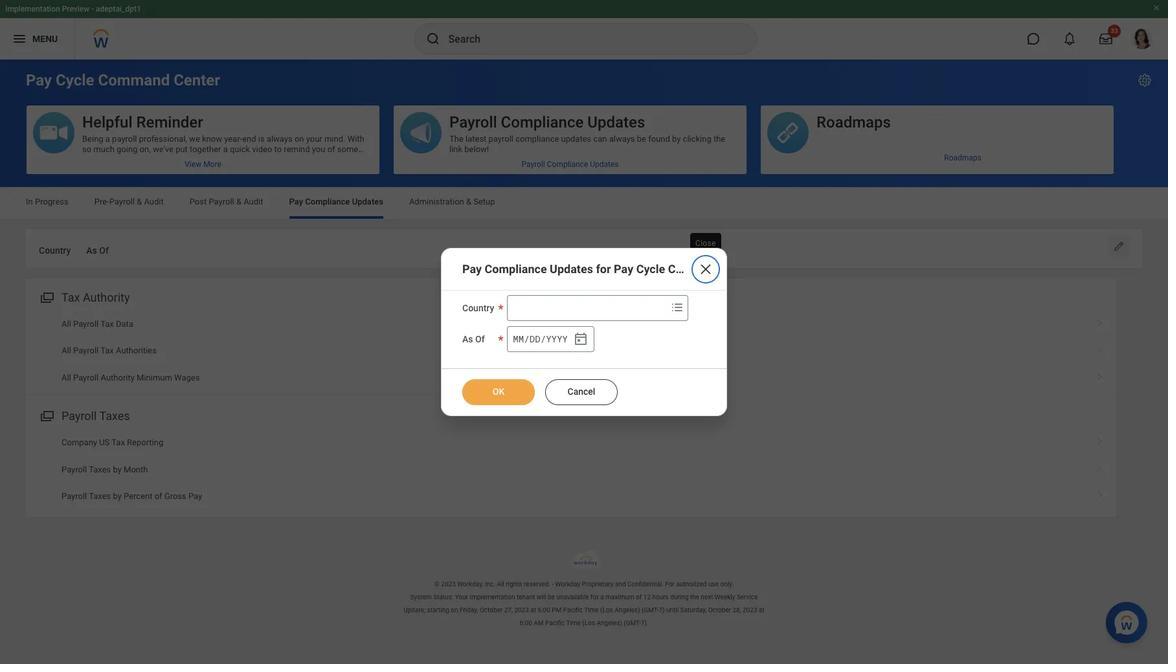 Task type: vqa. For each thing, say whether or not it's contained in the screenshot.
combines
no



Task type: locate. For each thing, give the bounding box(es) containing it.
as of inside pay compliance updates for pay cycle command center dialog
[[463, 334, 485, 345]]

as of
[[86, 246, 109, 256], [463, 334, 485, 345]]

command down close tooltip
[[669, 262, 722, 276]]

quick
[[230, 144, 250, 154]]

payroll
[[112, 134, 137, 144], [489, 134, 514, 144]]

updates inside dialog
[[550, 262, 594, 276]]

for down proprietary
[[591, 594, 599, 601]]

1 horizontal spatial on
[[451, 607, 459, 614]]

as of up 'tax authority'
[[86, 246, 109, 256]]

0 vertical spatial payroll compliance updates
[[450, 113, 646, 132]]

the
[[450, 134, 464, 144]]

(los
[[601, 607, 613, 614], [583, 620, 596, 627]]

pacific down unavailable
[[564, 607, 583, 614]]

©
[[435, 581, 440, 588]]

all down 'tax authority'
[[62, 319, 71, 329]]

the latest payroll compliance updates can always be found by clicking the link below!
[[450, 134, 726, 154]]

0 horizontal spatial payroll
[[112, 134, 137, 144]]

1 vertical spatial authority
[[101, 373, 135, 383]]

0 vertical spatial taxes
[[99, 410, 130, 423]]

down!
[[249, 155, 271, 165]]

(los down unavailable
[[583, 620, 596, 627]]

authority inside the all payroll authority minimum wages 'link'
[[101, 373, 135, 383]]

be right the will
[[548, 594, 555, 601]]

cycle left x icon
[[637, 262, 666, 276]]

1 horizontal spatial 6:00
[[538, 607, 551, 614]]

always right can
[[610, 134, 635, 144]]

1 vertical spatial -
[[552, 581, 554, 588]]

by left "month" in the bottom of the page
[[113, 465, 122, 475]]

6:00 left "pm"
[[538, 607, 551, 614]]

month
[[124, 465, 148, 475]]

the left next
[[691, 594, 700, 601]]

update;
[[404, 607, 426, 614]]

implementation
[[5, 5, 60, 14], [470, 594, 515, 601]]

of
[[99, 246, 109, 256], [476, 334, 485, 345]]

1 horizontal spatial 2023
[[515, 607, 529, 614]]

roadmaps inside roadmaps link
[[945, 153, 982, 162]]

weekly
[[715, 594, 736, 601]]

1 vertical spatial time
[[567, 620, 581, 627]]

authority down 'all payroll tax authorities'
[[101, 373, 135, 383]]

to down we've
[[158, 155, 165, 165]]

1 horizontal spatial as of
[[463, 334, 485, 345]]

1 horizontal spatial as
[[463, 334, 473, 345]]

list containing company us tax reporting
[[26, 430, 1117, 510]]

a inside © 2023 workday, inc. all rights reserved. - workday proprietary and confidential. for authorized use only. system status: your implementation tenant will be unavailable for a maximum of 12 hours during the next weekly service update; starting on friday, october 27, 2023 at 6:00 pm pacific time (los angeles) (gmt-7) until saturday, october 28, 2023 at 6:00 am pacific time (los angeles) (gmt-7).
[[601, 594, 604, 601]]

of left gross
[[155, 492, 162, 502]]

data
[[116, 319, 133, 329]]

1 horizontal spatial always
[[610, 134, 635, 144]]

footer
[[0, 551, 1169, 630]]

0 vertical spatial as of
[[86, 246, 109, 256]]

of up 'tax authority'
[[99, 246, 109, 256]]

cycle inside dialog
[[637, 262, 666, 276]]

as of left mm
[[463, 334, 485, 345]]

updates
[[588, 113, 646, 132], [590, 160, 619, 169], [352, 197, 384, 207], [550, 262, 594, 276]]

1 horizontal spatial cycle
[[637, 262, 666, 276]]

pay for pay compliance updates for pay cycle command center
[[463, 262, 482, 276]]

- right preview
[[91, 5, 94, 14]]

0 horizontal spatial of
[[99, 246, 109, 256]]

roadmaps
[[817, 113, 892, 132], [945, 153, 982, 162]]

payroll right post
[[209, 197, 234, 207]]

1 vertical spatial (gmt-
[[624, 620, 641, 627]]

0 vertical spatial of
[[99, 246, 109, 256]]

payroll down compliance
[[522, 160, 545, 169]]

link
[[450, 144, 463, 154]]

authority up all payroll tax data
[[83, 291, 130, 304]]

all right inc.
[[497, 581, 505, 588]]

always inside being a payroll professional, we know year-end is always on your mind. with so much going on, we've put together a quick video to remind you of some important concepts to help keep your stress down!
[[267, 134, 293, 144]]

the right clicking
[[714, 134, 726, 144]]

pay for pay cycle command center
[[26, 71, 52, 89]]

as left mm
[[463, 334, 473, 345]]

cycle
[[56, 71, 94, 89], [637, 262, 666, 276]]

of left mm
[[476, 334, 485, 345]]

1 vertical spatial country
[[463, 303, 495, 314]]

1 vertical spatial of
[[476, 334, 485, 345]]

of down mind.
[[328, 144, 335, 154]]

list
[[26, 311, 1117, 391], [26, 430, 1117, 510]]

prompts image
[[670, 300, 686, 316]]

updates up country field
[[550, 262, 594, 276]]

all down all payroll tax data
[[62, 346, 71, 356]]

taxes down payroll taxes by month
[[89, 492, 111, 502]]

0 vertical spatial command
[[98, 71, 170, 89]]

menu group image
[[38, 288, 55, 306]]

payroll up latest
[[450, 113, 497, 132]]

1 vertical spatial implementation
[[470, 594, 515, 601]]

country inside main content
[[39, 246, 71, 256]]

3 chevron right image from the top
[[1092, 460, 1109, 473]]

all for all payroll authority minimum wages
[[62, 373, 71, 383]]

0 horizontal spatial (los
[[583, 620, 596, 627]]

(los down the maximum
[[601, 607, 613, 614]]

1 horizontal spatial command
[[669, 262, 722, 276]]

0 vertical spatial your
[[306, 134, 323, 144]]

1 & from the left
[[137, 197, 142, 207]]

1 audit from the left
[[144, 197, 164, 207]]

0 vertical spatial angeles)
[[615, 607, 641, 614]]

for
[[666, 581, 675, 588]]

tab list
[[13, 188, 1156, 219]]

a down the year-
[[223, 144, 228, 154]]

center up reminder
[[174, 71, 220, 89]]

list containing all payroll tax data
[[26, 311, 1117, 391]]

1 horizontal spatial roadmaps
[[945, 153, 982, 162]]

tax right menu group image
[[62, 291, 80, 304]]

am
[[534, 620, 544, 627]]

taxes up the company us tax reporting
[[99, 410, 130, 423]]

your
[[306, 134, 323, 144], [205, 155, 221, 165]]

profile logan mcneil element
[[1125, 25, 1161, 53]]

main content
[[0, 60, 1169, 530]]

1 vertical spatial of
[[155, 492, 162, 502]]

compliance inside dialog
[[485, 262, 547, 276]]

calendar image
[[574, 332, 589, 347]]

taxes
[[99, 410, 130, 423], [89, 465, 111, 475], [89, 492, 111, 502]]

1 vertical spatial on
[[451, 607, 459, 614]]

payroll for payroll
[[489, 134, 514, 144]]

until
[[667, 607, 679, 614]]

tax right us
[[112, 438, 125, 448]]

all inside 'link'
[[62, 373, 71, 383]]

2 vertical spatial by
[[113, 492, 122, 502]]

audit down down!
[[244, 197, 263, 207]]

your down together
[[205, 155, 221, 165]]

0 horizontal spatial your
[[205, 155, 221, 165]]

command inside main content
[[98, 71, 170, 89]]

1 / from the left
[[524, 333, 530, 345]]

1 vertical spatial the
[[691, 594, 700, 601]]

payroll right latest
[[489, 134, 514, 144]]

at right 28,
[[759, 607, 765, 614]]

1 payroll from the left
[[112, 134, 137, 144]]

of for being a payroll professional, we know year-end is always on your mind. with so much going on, we've put together a quick video to remind you of some important concepts to help keep your stress down!
[[328, 144, 335, 154]]

(gmt- down the maximum
[[624, 620, 641, 627]]

yyyy
[[546, 333, 568, 345]]

1 vertical spatial cycle
[[637, 262, 666, 276]]

1 horizontal spatial center
[[725, 262, 760, 276]]

0 vertical spatial on
[[295, 134, 304, 144]]

0 vertical spatial list
[[26, 311, 1117, 391]]

status:
[[434, 594, 454, 601]]

28,
[[733, 607, 742, 614]]

0 vertical spatial authority
[[83, 291, 130, 304]]

audit
[[144, 197, 164, 207], [244, 197, 263, 207]]

0 vertical spatial (gmt-
[[642, 607, 659, 614]]

progress
[[35, 197, 68, 207]]

only.
[[721, 581, 734, 588]]

list for tax authority
[[26, 311, 1117, 391]]

chevron right image for all payroll authority minimum wages
[[1092, 368, 1109, 381]]

0 horizontal spatial october
[[480, 607, 503, 614]]

0 horizontal spatial -
[[91, 5, 94, 14]]

below!
[[465, 144, 489, 154]]

payroll taxes by percent of gross pay link
[[26, 483, 1117, 510]]

(gmt- down 12
[[642, 607, 659, 614]]

tax left data at the top left of page
[[101, 319, 114, 329]]

1 chevron right image from the top
[[1092, 342, 1109, 355]]

& right post
[[236, 197, 242, 207]]

2 chevron right image from the top
[[1092, 368, 1109, 381]]

1 vertical spatial roadmaps
[[945, 153, 982, 162]]

end
[[242, 134, 256, 144]]

october down weekly
[[709, 607, 732, 614]]

to
[[274, 144, 282, 154], [158, 155, 165, 165]]

1 horizontal spatial to
[[274, 144, 282, 154]]

1 horizontal spatial payroll
[[489, 134, 514, 144]]

2 & from the left
[[236, 197, 242, 207]]

& for post payroll & audit
[[236, 197, 242, 207]]

october left 27,
[[480, 607, 503, 614]]

pay inside list
[[189, 492, 202, 502]]

chevron right image
[[1092, 342, 1109, 355], [1092, 368, 1109, 381]]

october
[[480, 607, 503, 614], [709, 607, 732, 614]]

know
[[202, 134, 222, 144]]

0 vertical spatial to
[[274, 144, 282, 154]]

pacific
[[564, 607, 583, 614], [546, 620, 565, 627]]

friday,
[[460, 607, 478, 614]]

2023 right 27,
[[515, 607, 529, 614]]

important
[[82, 155, 119, 165]]

1 chevron right image from the top
[[1092, 315, 1109, 328]]

ok
[[493, 387, 505, 397]]

during
[[671, 594, 689, 601]]

your up you
[[306, 134, 323, 144]]

2 horizontal spatial a
[[601, 594, 604, 601]]

1 horizontal spatial of
[[476, 334, 485, 345]]

- left workday
[[552, 581, 554, 588]]

(gmt-
[[642, 607, 659, 614], [624, 620, 641, 627]]

always right is
[[267, 134, 293, 144]]

1 vertical spatial your
[[205, 155, 221, 165]]

0 horizontal spatial (gmt-
[[624, 620, 641, 627]]

1 horizontal spatial time
[[585, 607, 599, 614]]

6:00 left am in the left of the page
[[520, 620, 533, 627]]

chevron right image for payroll taxes by month
[[1092, 460, 1109, 473]]

cancel button
[[546, 380, 618, 406]]

0 horizontal spatial /
[[524, 333, 530, 345]]

all
[[62, 319, 71, 329], [62, 346, 71, 356], [62, 373, 71, 383], [497, 581, 505, 588]]

authority
[[83, 291, 130, 304], [101, 373, 135, 383]]

all up payroll taxes
[[62, 373, 71, 383]]

footer containing © 2023 workday, inc. all rights reserved. - workday proprietary and confidential. for authorized use only. system status: your implementation tenant will be unavailable for a maximum of 12 hours during the next weekly service update; starting on friday, october 27, 2023 at 6:00 pm pacific time (los angeles) (gmt-7) until saturday, october 28, 2023 at 6:00 am pacific time (los angeles) (gmt-7).
[[0, 551, 1169, 630]]

of left 12
[[636, 594, 642, 601]]

payroll taxes by month link
[[26, 457, 1117, 483]]

/
[[524, 333, 530, 345], [541, 333, 546, 345]]

by right found
[[673, 134, 681, 144]]

0 horizontal spatial on
[[295, 134, 304, 144]]

0 horizontal spatial command
[[98, 71, 170, 89]]

1 vertical spatial chevron right image
[[1092, 368, 1109, 381]]

/ right mm
[[524, 333, 530, 345]]

to right the video
[[274, 144, 282, 154]]

1 vertical spatial by
[[113, 465, 122, 475]]

service
[[737, 594, 758, 601]]

1 vertical spatial 6:00
[[520, 620, 533, 627]]

0 vertical spatial implementation
[[5, 5, 60, 14]]

0 horizontal spatial be
[[548, 594, 555, 601]]

0 horizontal spatial implementation
[[5, 5, 60, 14]]

1 horizontal spatial the
[[714, 134, 726, 144]]

payroll inside being a payroll professional, we know year-end is always on your mind. with so much going on, we've put together a quick video to remind you of some important concepts to help keep your stress down!
[[112, 134, 137, 144]]

1 list from the top
[[26, 311, 1117, 391]]

administration & setup
[[409, 197, 495, 207]]

payroll down 'all payroll tax authorities'
[[73, 373, 99, 383]]

be
[[637, 134, 647, 144], [548, 594, 555, 601]]

1 horizontal spatial /
[[541, 333, 546, 345]]

tax for authorities
[[101, 346, 114, 356]]

command up helpful reminder
[[98, 71, 170, 89]]

0 horizontal spatial as
[[86, 246, 97, 256]]

0 horizontal spatial as of
[[86, 246, 109, 256]]

tab list containing in progress
[[13, 188, 1156, 219]]

all for all payroll tax data
[[62, 319, 71, 329]]

for
[[596, 262, 611, 276], [591, 594, 599, 601]]

chevron right image inside the all payroll authority minimum wages 'link'
[[1092, 368, 1109, 381]]

be inside © 2023 workday, inc. all rights reserved. - workday proprietary and confidential. for authorized use only. system status: your implementation tenant will be unavailable for a maximum of 12 hours during the next weekly service update; starting on friday, october 27, 2023 at 6:00 pm pacific time (los angeles) (gmt-7) until saturday, october 28, 2023 at 6:00 am pacific time (los angeles) (gmt-7).
[[548, 594, 555, 601]]

2 horizontal spatial &
[[467, 197, 472, 207]]

2 list from the top
[[26, 430, 1117, 510]]

chevron right image for all payroll tax authorities
[[1092, 342, 1109, 355]]

taxes down us
[[89, 465, 111, 475]]

2 always from the left
[[610, 134, 635, 144]]

much
[[94, 144, 115, 154]]

payroll compliance updates up compliance
[[450, 113, 646, 132]]

1 vertical spatial as of
[[463, 334, 485, 345]]

1 vertical spatial center
[[725, 262, 760, 276]]

tax down all payroll tax data
[[101, 346, 114, 356]]

post payroll & audit
[[190, 197, 263, 207]]

chevron right image inside all payroll tax authorities link
[[1092, 342, 1109, 355]]

0 vertical spatial roadmaps
[[817, 113, 892, 132]]

be left found
[[637, 134, 647, 144]]

1 horizontal spatial of
[[328, 144, 335, 154]]

0 horizontal spatial roadmaps
[[817, 113, 892, 132]]

mm / dd / yyyy
[[513, 333, 568, 345]]

a down proprietary
[[601, 594, 604, 601]]

preview
[[62, 5, 90, 14]]

0 vertical spatial for
[[596, 262, 611, 276]]

payroll compliance updates down updates
[[522, 160, 619, 169]]

1 horizontal spatial &
[[236, 197, 242, 207]]

of inside being a payroll professional, we know year-end is always on your mind. with so much going on, we've put together a quick video to remind you of some important concepts to help keep your stress down!
[[328, 144, 335, 154]]

0 vertical spatial the
[[714, 134, 726, 144]]

& right pre-
[[137, 197, 142, 207]]

as
[[86, 246, 97, 256], [463, 334, 473, 345]]

payroll compliance updates
[[450, 113, 646, 132], [522, 160, 619, 169]]

at up am in the left of the page
[[531, 607, 537, 614]]

payroll down the concepts
[[109, 197, 135, 207]]

chevron right image
[[1092, 315, 1109, 328], [1092, 434, 1109, 447], [1092, 460, 1109, 473], [1092, 487, 1109, 500]]

0 vertical spatial cycle
[[56, 71, 94, 89]]

helpful reminder
[[82, 113, 203, 132]]

0 horizontal spatial audit
[[144, 197, 164, 207]]

list for payroll taxes
[[26, 430, 1117, 510]]

1 horizontal spatial your
[[306, 134, 323, 144]]

of
[[328, 144, 335, 154], [155, 492, 162, 502], [636, 594, 642, 601]]

2 chevron right image from the top
[[1092, 434, 1109, 447]]

1 horizontal spatial (gmt-
[[642, 607, 659, 614]]

cycle up helpful
[[56, 71, 94, 89]]

1 horizontal spatial at
[[759, 607, 765, 614]]

for up country field
[[596, 262, 611, 276]]

as up 'tax authority'
[[86, 246, 97, 256]]

by left percent
[[113, 492, 122, 502]]

0 vertical spatial chevron right image
[[1092, 342, 1109, 355]]

your
[[455, 594, 468, 601]]

audit left post
[[144, 197, 164, 207]]

reserved.
[[524, 581, 551, 588]]

chevron right image inside payroll taxes by percent of gross pay link
[[1092, 487, 1109, 500]]

a up much
[[105, 134, 110, 144]]

of inside © 2023 workday, inc. all rights reserved. - workday proprietary and confidential. for authorized use only. system status: your implementation tenant will be unavailable for a maximum of 12 hours during the next weekly service update; starting on friday, october 27, 2023 at 6:00 pm pacific time (los angeles) (gmt-7) until saturday, october 28, 2023 at 6:00 am pacific time (los angeles) (gmt-7).
[[636, 594, 642, 601]]

payroll inside the latest payroll compliance updates can always be found by clicking the link below!
[[489, 134, 514, 144]]

1 vertical spatial command
[[669, 262, 722, 276]]

0 horizontal spatial to
[[158, 155, 165, 165]]

center inside dialog
[[725, 262, 760, 276]]

0 horizontal spatial 6:00
[[520, 620, 533, 627]]

2 payroll from the left
[[489, 134, 514, 144]]

0 horizontal spatial at
[[531, 607, 537, 614]]

center
[[174, 71, 220, 89], [725, 262, 760, 276]]

for inside © 2023 workday, inc. all rights reserved. - workday proprietary and confidential. for authorized use only. system status: your implementation tenant will be unavailable for a maximum of 12 hours during the next weekly service update; starting on friday, october 27, 2023 at 6:00 pm pacific time (los angeles) (gmt-7) until saturday, october 28, 2023 at 6:00 am pacific time (los angeles) (gmt-7).
[[591, 594, 599, 601]]

& left setup
[[467, 197, 472, 207]]

always
[[267, 134, 293, 144], [610, 134, 635, 144]]

implementation left preview
[[5, 5, 60, 14]]

pay compliance updates for pay cycle command center dialog
[[441, 248, 760, 417]]

1 horizontal spatial october
[[709, 607, 732, 614]]

2023 right 28,
[[743, 607, 758, 614]]

chevron right image inside company us tax reporting link
[[1092, 434, 1109, 447]]

1 vertical spatial angeles)
[[597, 620, 623, 627]]

close environment banner image
[[1153, 4, 1161, 12]]

1 vertical spatial (los
[[583, 620, 596, 627]]

1 vertical spatial for
[[591, 594, 599, 601]]

2023 right ©
[[442, 581, 456, 588]]

implementation down inc.
[[470, 594, 515, 601]]

2 vertical spatial taxes
[[89, 492, 111, 502]]

center right x icon
[[725, 262, 760, 276]]

on left friday,
[[451, 607, 459, 614]]

0 vertical spatial center
[[174, 71, 220, 89]]

Country field
[[508, 297, 668, 320]]

roadmaps inside roadmaps button
[[817, 113, 892, 132]]

on up remind
[[295, 134, 304, 144]]

a
[[105, 134, 110, 144], [223, 144, 228, 154], [601, 594, 604, 601]]

1 vertical spatial taxes
[[89, 465, 111, 475]]

edit image
[[1113, 240, 1126, 253]]

1 horizontal spatial be
[[637, 134, 647, 144]]

1 vertical spatial as
[[463, 334, 473, 345]]

of inside pay compliance updates for pay cycle command center dialog
[[476, 334, 485, 345]]

/ right dd
[[541, 333, 546, 345]]

helpful
[[82, 113, 133, 132]]

authorized
[[677, 581, 707, 588]]

0 vertical spatial by
[[673, 134, 681, 144]]

hours
[[653, 594, 669, 601]]

chevron right image inside payroll taxes by month link
[[1092, 460, 1109, 473]]

0 horizontal spatial &
[[137, 197, 142, 207]]

implementation inside banner
[[5, 5, 60, 14]]

command inside pay compliance updates for pay cycle command center dialog
[[669, 262, 722, 276]]

2 horizontal spatial of
[[636, 594, 642, 601]]

4 chevron right image from the top
[[1092, 487, 1109, 500]]

2 audit from the left
[[244, 197, 263, 207]]

payroll up going
[[112, 134, 137, 144]]

0 vertical spatial be
[[637, 134, 647, 144]]

0 vertical spatial time
[[585, 607, 599, 614]]

1 always from the left
[[267, 134, 293, 144]]

chevron right image inside all payroll tax data link
[[1092, 315, 1109, 328]]

1 horizontal spatial audit
[[244, 197, 263, 207]]

roadmaps button
[[761, 106, 1115, 155]]

pacific down "pm"
[[546, 620, 565, 627]]

company us tax reporting
[[62, 438, 163, 448]]

payroll inside 'link'
[[73, 373, 99, 383]]

chevron right image for company us tax reporting
[[1092, 434, 1109, 447]]

payroll down all payroll tax data
[[73, 346, 99, 356]]



Task type: describe. For each thing, give the bounding box(es) containing it.
tax authority
[[62, 291, 130, 304]]

starting
[[427, 607, 450, 614]]

implementation inside © 2023 workday, inc. all rights reserved. - workday proprietary and confidential. for authorized use only. system status: your implementation tenant will be unavailable for a maximum of 12 hours during the next weekly service update; starting on friday, october 27, 2023 at 6:00 pm pacific time (los angeles) (gmt-7) until saturday, october 28, 2023 at 6:00 am pacific time (los angeles) (gmt-7).
[[470, 594, 515, 601]]

updates up can
[[588, 113, 646, 132]]

use
[[709, 581, 719, 588]]

tax for data
[[101, 319, 114, 329]]

of inside list
[[155, 492, 162, 502]]

0 vertical spatial 6:00
[[538, 607, 551, 614]]

notifications large image
[[1064, 32, 1077, 45]]

in progress
[[26, 197, 68, 207]]

12
[[644, 594, 651, 601]]

concepts
[[121, 155, 156, 165]]

inbox large image
[[1100, 32, 1113, 45]]

payroll up company
[[62, 410, 97, 423]]

on,
[[140, 144, 151, 154]]

tab list inside main content
[[13, 188, 1156, 219]]

all payroll tax data
[[62, 319, 133, 329]]

as inside pay compliance updates for pay cycle command center dialog
[[463, 334, 473, 345]]

always inside the latest payroll compliance updates can always be found by clicking the link below!
[[610, 134, 635, 144]]

7)
[[659, 607, 665, 614]]

0 horizontal spatial 2023
[[442, 581, 456, 588]]

implementation preview -   adeptai_dpt1 banner
[[0, 0, 1169, 60]]

dd
[[530, 333, 541, 345]]

updates down some
[[352, 197, 384, 207]]

latest
[[466, 134, 487, 144]]

1 horizontal spatial (los
[[601, 607, 613, 614]]

by for percent
[[113, 492, 122, 502]]

administration
[[409, 197, 464, 207]]

remind
[[284, 144, 310, 154]]

tenant
[[517, 594, 535, 601]]

you
[[312, 144, 326, 154]]

3 & from the left
[[467, 197, 472, 207]]

pay for pay compliance updates
[[289, 197, 303, 207]]

0 horizontal spatial a
[[105, 134, 110, 144]]

tax for reporting
[[112, 438, 125, 448]]

all payroll tax authorities
[[62, 346, 157, 356]]

adeptai_dpt1
[[96, 5, 141, 14]]

we
[[189, 134, 200, 144]]

x image
[[699, 262, 714, 277]]

us
[[99, 438, 110, 448]]

gross
[[164, 492, 186, 502]]

clicking
[[683, 134, 712, 144]]

cancel
[[568, 387, 596, 397]]

by inside the latest payroll compliance updates can always be found by clicking the link below!
[[673, 134, 681, 144]]

professional,
[[139, 134, 187, 144]]

of for © 2023 workday, inc. all rights reserved. - workday proprietary and confidential. for authorized use only. system status: your implementation tenant will be unavailable for a maximum of 12 hours during the next weekly service update; starting on friday, october 27, 2023 at 6:00 pm pacific time (los angeles) (gmt-7) until saturday, october 28, 2023 at 6:00 am pacific time (los angeles) (gmt-7).
[[636, 594, 642, 601]]

the inside the latest payroll compliance updates can always be found by clicking the link below!
[[714, 134, 726, 144]]

company
[[62, 438, 97, 448]]

unavailable
[[557, 594, 589, 601]]

by for month
[[113, 465, 122, 475]]

authorities
[[116, 346, 157, 356]]

1 vertical spatial pacific
[[546, 620, 565, 627]]

audit for pre-payroll & audit
[[144, 197, 164, 207]]

payroll taxes by percent of gross pay
[[62, 492, 202, 502]]

chevron right image for all payroll tax data
[[1092, 315, 1109, 328]]

wages
[[174, 373, 200, 383]]

payroll down payroll taxes by month
[[62, 492, 87, 502]]

confidential.
[[628, 581, 664, 588]]

27,
[[505, 607, 513, 614]]

ok button
[[463, 380, 535, 406]]

as of group
[[507, 327, 595, 352]]

saturday,
[[681, 607, 707, 614]]

implementation preview -   adeptai_dpt1
[[5, 5, 141, 14]]

2 / from the left
[[541, 333, 546, 345]]

1 vertical spatial to
[[158, 155, 165, 165]]

all payroll tax data link
[[26, 311, 1117, 338]]

stress
[[224, 155, 247, 165]]

system
[[411, 594, 432, 601]]

7).
[[641, 620, 649, 627]]

chevron right image for payroll taxes by percent of gross pay
[[1092, 487, 1109, 500]]

help
[[167, 155, 183, 165]]

can
[[594, 134, 607, 144]]

setup
[[474, 197, 495, 207]]

& for pre-payroll & audit
[[137, 197, 142, 207]]

company us tax reporting link
[[26, 430, 1117, 457]]

payroll for helpful
[[112, 134, 137, 144]]

payroll taxes
[[62, 410, 130, 423]]

maximum
[[606, 594, 635, 601]]

payroll down company
[[62, 465, 87, 475]]

going
[[117, 144, 138, 154]]

and
[[616, 581, 626, 588]]

is
[[258, 134, 265, 144]]

as inside main content
[[86, 246, 97, 256]]

0 vertical spatial pacific
[[564, 607, 583, 614]]

all payroll authority minimum wages
[[62, 373, 200, 383]]

all payroll authority minimum wages link
[[26, 365, 1117, 391]]

1 horizontal spatial a
[[223, 144, 228, 154]]

as of inside main content
[[86, 246, 109, 256]]

all payroll tax authorities link
[[26, 338, 1117, 365]]

updates down can
[[590, 160, 619, 169]]

being a payroll professional, we know year-end is always on your mind. with so much going on, we've put together a quick video to remind you of some important concepts to help keep your stress down!
[[82, 134, 365, 165]]

in
[[26, 197, 33, 207]]

search image
[[425, 31, 441, 47]]

on inside © 2023 workday, inc. all rights reserved. - workday proprietary and confidential. for authorized use only. system status: your implementation tenant will be unavailable for a maximum of 12 hours during the next weekly service update; starting on friday, october 27, 2023 at 6:00 pm pacific time (los angeles) (gmt-7) until saturday, october 28, 2023 at 6:00 am pacific time (los angeles) (gmt-7).
[[451, 607, 459, 614]]

mind.
[[325, 134, 346, 144]]

2 horizontal spatial 2023
[[743, 607, 758, 614]]

menu group image
[[38, 407, 55, 424]]

2 at from the left
[[759, 607, 765, 614]]

roadmaps link
[[761, 148, 1115, 168]]

pay compliance updates
[[289, 197, 384, 207]]

all inside © 2023 workday, inc. all rights reserved. - workday proprietary and confidential. for authorized use only. system status: your implementation tenant will be unavailable for a maximum of 12 hours during the next weekly service update; starting on friday, october 27, 2023 at 6:00 pm pacific time (los angeles) (gmt-7) until saturday, october 28, 2023 at 6:00 am pacific time (los angeles) (gmt-7).
[[497, 581, 505, 588]]

keep
[[185, 155, 203, 165]]

pre-
[[94, 197, 109, 207]]

0 horizontal spatial cycle
[[56, 71, 94, 89]]

payroll compliance updates link
[[394, 155, 747, 174]]

with
[[348, 134, 365, 144]]

mm
[[513, 333, 524, 345]]

percent
[[124, 492, 153, 502]]

minimum
[[137, 373, 172, 383]]

main content containing pay cycle command center
[[0, 60, 1169, 530]]

2 october from the left
[[709, 607, 732, 614]]

workday,
[[458, 581, 484, 588]]

1 october from the left
[[480, 607, 503, 614]]

taxes for payroll taxes by percent of gross pay
[[89, 492, 111, 502]]

- inside © 2023 workday, inc. all rights reserved. - workday proprietary and confidential. for authorized use only. system status: your implementation tenant will be unavailable for a maximum of 12 hours during the next weekly service update; starting on friday, october 27, 2023 at 6:00 pm pacific time (los angeles) (gmt-7) until saturday, october 28, 2023 at 6:00 am pacific time (los angeles) (gmt-7).
[[552, 581, 554, 588]]

1 vertical spatial payroll compliance updates
[[522, 160, 619, 169]]

updates
[[562, 134, 592, 144]]

be inside the latest payroll compliance updates can always be found by clicking the link below!
[[637, 134, 647, 144]]

configure this page image
[[1138, 73, 1153, 88]]

all for all payroll tax authorities
[[62, 346, 71, 356]]

center inside main content
[[174, 71, 220, 89]]

pm
[[552, 607, 562, 614]]

compliance
[[516, 134, 559, 144]]

audit for post payroll & audit
[[244, 197, 263, 207]]

some
[[337, 144, 358, 154]]

found
[[649, 134, 671, 144]]

so
[[82, 144, 91, 154]]

close
[[696, 239, 716, 248]]

payroll down 'tax authority'
[[73, 319, 99, 329]]

country inside pay compliance updates for pay cycle command center dialog
[[463, 303, 495, 314]]

on inside being a payroll professional, we know year-end is always on your mind. with so much going on, we've put together a quick video to remind you of some important concepts to help keep your stress down!
[[295, 134, 304, 144]]

close tooltip
[[688, 231, 724, 257]]

post
[[190, 197, 207, 207]]

will
[[537, 594, 547, 601]]

for inside dialog
[[596, 262, 611, 276]]

payroll taxes by month
[[62, 465, 148, 475]]

proprietary
[[582, 581, 614, 588]]

1 at from the left
[[531, 607, 537, 614]]

rights
[[506, 581, 523, 588]]

reporting
[[127, 438, 163, 448]]

- inside implementation preview -   adeptai_dpt1 banner
[[91, 5, 94, 14]]

taxes for payroll taxes by month
[[89, 465, 111, 475]]

taxes for payroll taxes
[[99, 410, 130, 423]]

the inside © 2023 workday, inc. all rights reserved. - workday proprietary and confidential. for authorized use only. system status: your implementation tenant will be unavailable for a maximum of 12 hours during the next weekly service update; starting on friday, october 27, 2023 at 6:00 pm pacific time (los angeles) (gmt-7) until saturday, october 28, 2023 at 6:00 am pacific time (los angeles) (gmt-7).
[[691, 594, 700, 601]]

we've
[[153, 144, 174, 154]]

pre-payroll & audit
[[94, 197, 164, 207]]



